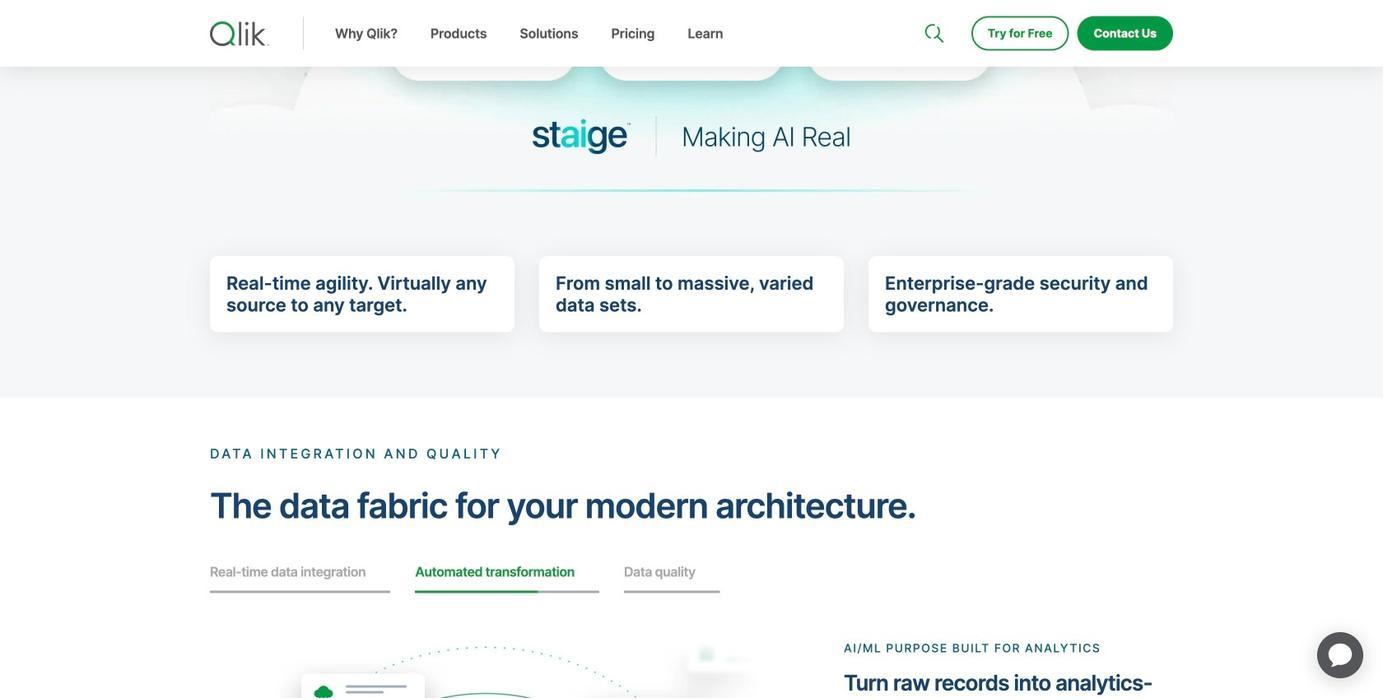 Task type: vqa. For each thing, say whether or not it's contained in the screenshot.
DATA INTEGRATION PLATFORM  - QLIK image
yes



Task type: describe. For each thing, give the bounding box(es) containing it.
support image
[[926, 0, 939, 13]]



Task type: locate. For each thing, give the bounding box(es) containing it.
qlik image
[[210, 21, 269, 46]]

application
[[1298, 613, 1383, 698]]

data integration platform  - qlik image
[[210, 0, 1173, 295], [210, 0, 1173, 231]]

login image
[[1121, 0, 1134, 13]]



